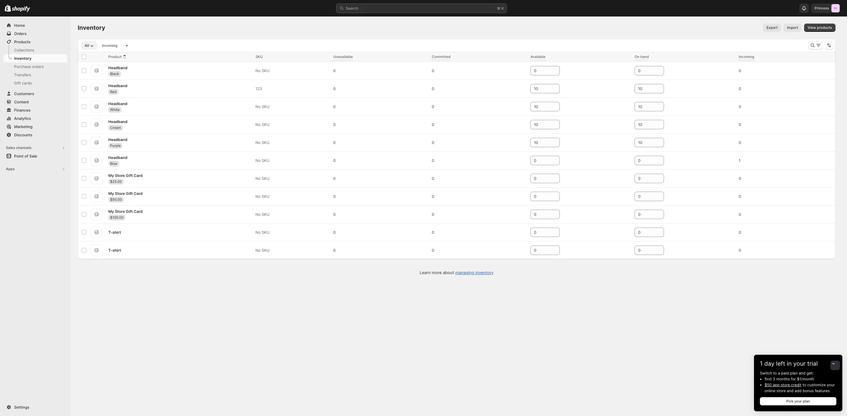 Task type: locate. For each thing, give the bounding box(es) containing it.
home link
[[4, 21, 67, 29]]

2 vertical spatial store
[[115, 209, 125, 214]]

headband up blue at the left
[[108, 155, 127, 160]]

your right pick
[[795, 399, 802, 403]]

my for my store gift card $50.00
[[108, 191, 114, 196]]

sku for my store gift card $50.00
[[262, 194, 270, 199]]

plan
[[790, 371, 798, 375], [803, 399, 810, 403]]

gift inside my store gift card $100.00
[[126, 209, 133, 214]]

0 horizontal spatial 1
[[739, 158, 741, 163]]

no sku for headband blue
[[256, 158, 270, 163]]

3 my store gift card link from the top
[[108, 208, 143, 214]]

to down $1/month
[[803, 382, 807, 387]]

headband link up cream
[[108, 119, 127, 124]]

1 vertical spatial plan
[[803, 399, 810, 403]]

channels
[[16, 145, 32, 150]]

1 no from the top
[[256, 68, 261, 73]]

gift inside my store gift card $50.00
[[126, 191, 133, 196]]

1 my store gift card link from the top
[[108, 172, 143, 178]]

$50 app store credit link
[[765, 382, 802, 387]]

1 vertical spatial card
[[134, 191, 143, 196]]

3 card from the top
[[134, 209, 143, 214]]

3
[[773, 377, 776, 381]]

plan up for
[[790, 371, 798, 375]]

3 headband link from the top
[[108, 101, 127, 106]]

card down my store gift card $50.00
[[134, 209, 143, 214]]

no for headband black
[[256, 68, 261, 73]]

0 vertical spatial my store gift card link
[[108, 172, 143, 178]]

headband cream
[[108, 119, 127, 130]]

1 vertical spatial your
[[827, 382, 835, 387]]

no sku for my store gift card $50.00
[[256, 194, 270, 199]]

shopify image
[[12, 6, 30, 12]]

1 no sku from the top
[[256, 68, 270, 73]]

headband up cream
[[108, 119, 127, 124]]

2 no from the top
[[256, 104, 261, 109]]

switch to a paid plan and get:
[[760, 371, 814, 375]]

your up features
[[827, 382, 835, 387]]

my inside my store gift card $50.00
[[108, 191, 114, 196]]

cream
[[110, 125, 121, 130]]

store inside to customize your online store and add bonus features
[[777, 388, 786, 393]]

my store gift card link up $50.00
[[108, 190, 143, 196]]

1
[[739, 158, 741, 163], [760, 360, 763, 367]]

headband up red
[[108, 83, 127, 88]]

headband up purple
[[108, 137, 127, 142]]

gift for my store gift card $50.00
[[126, 191, 133, 196]]

content link
[[4, 98, 67, 106]]

headband link up blue at the left
[[108, 154, 127, 160]]

gift left cards
[[14, 81, 21, 85]]

5 no sku from the top
[[256, 158, 270, 163]]

1 vertical spatial t-
[[108, 248, 112, 253]]

0 horizontal spatial incoming
[[102, 43, 117, 48]]

my store gift card $100.00
[[108, 209, 143, 220]]

discounts
[[14, 132, 32, 137]]

headband for headband purple
[[108, 137, 127, 142]]

3 store from the top
[[115, 209, 125, 214]]

1 vertical spatial store
[[777, 388, 786, 393]]

1 shirt from the top
[[112, 230, 121, 235]]

blue
[[110, 161, 117, 166]]

8 no sku from the top
[[256, 212, 270, 217]]

my for my store gift card $25.00
[[108, 173, 114, 178]]

store for my store gift card $50.00
[[115, 191, 125, 196]]

4 no sku from the top
[[256, 140, 270, 145]]

no sku for my store gift card $25.00
[[256, 176, 270, 181]]

gift
[[14, 81, 21, 85], [126, 173, 133, 178], [126, 191, 133, 196], [126, 209, 133, 214]]

1 t-shirt link from the top
[[108, 229, 121, 235]]

card inside my store gift card $50.00
[[134, 191, 143, 196]]

6 no from the top
[[256, 176, 261, 181]]

2 vertical spatial your
[[795, 399, 802, 403]]

3 my from the top
[[108, 209, 114, 214]]

0 button
[[331, 67, 344, 75], [430, 67, 443, 75], [737, 67, 750, 75], [331, 85, 344, 93], [430, 85, 443, 93], [737, 85, 750, 93], [331, 102, 344, 111], [430, 102, 443, 111], [737, 102, 750, 111], [331, 120, 344, 129], [430, 120, 443, 129], [737, 120, 750, 129], [331, 138, 344, 147], [430, 138, 443, 147], [737, 138, 750, 147], [331, 156, 344, 165], [430, 156, 443, 165], [331, 174, 344, 183], [430, 174, 443, 183], [737, 174, 750, 183], [331, 192, 344, 201], [430, 192, 443, 201], [737, 192, 750, 201], [331, 210, 344, 218], [430, 210, 443, 218], [737, 210, 750, 218], [331, 228, 344, 236], [430, 228, 443, 236], [737, 228, 750, 236], [331, 246, 344, 254], [430, 246, 443, 254], [737, 246, 750, 254]]

to inside to customize your online store and add bonus features
[[803, 382, 807, 387]]

card for my store gift card $25.00
[[134, 173, 143, 178]]

headband link for headband white
[[108, 101, 127, 106]]

1 vertical spatial and
[[787, 388, 794, 393]]

headband black
[[108, 65, 127, 76]]

0 vertical spatial my
[[108, 173, 114, 178]]

my up $50.00
[[108, 191, 114, 196]]

my inside my store gift card $100.00
[[108, 209, 114, 214]]

for
[[791, 377, 796, 381]]

card inside my store gift card $25.00
[[134, 173, 143, 178]]

1 t-shirt from the top
[[108, 230, 121, 235]]

discounts link
[[4, 131, 67, 139]]

0 vertical spatial t-shirt link
[[108, 229, 121, 235]]

finances link
[[4, 106, 67, 114]]

0 vertical spatial to
[[774, 371, 777, 375]]

4 headband from the top
[[108, 119, 127, 124]]

day
[[765, 360, 775, 367]]

online
[[765, 388, 776, 393]]

4 no from the top
[[256, 140, 261, 145]]

incoming link
[[98, 42, 121, 50]]

t-shirt link
[[108, 229, 121, 235], [108, 247, 121, 253]]

customers
[[14, 91, 34, 96]]

2 t- from the top
[[108, 248, 112, 253]]

0 vertical spatial 1
[[739, 158, 741, 163]]

0 vertical spatial t-
[[108, 230, 112, 235]]

$25.00 link
[[108, 179, 124, 184]]

left
[[776, 360, 786, 367]]

your
[[794, 360, 806, 367], [827, 382, 835, 387], [795, 399, 802, 403]]

import
[[787, 25, 799, 30]]

product
[[108, 54, 122, 59]]

sku for my store gift card $100.00
[[262, 212, 270, 217]]

no sku for headband purple
[[256, 140, 270, 145]]

2 vertical spatial my store gift card link
[[108, 208, 143, 214]]

2 card from the top
[[134, 191, 143, 196]]

to customize your online store and add bonus features
[[765, 382, 835, 393]]

8 no from the top
[[256, 212, 261, 217]]

your inside dropdown button
[[794, 360, 806, 367]]

to left a
[[774, 371, 777, 375]]

1 for 1 day left in your trial
[[760, 360, 763, 367]]

no for my store gift card $100.00
[[256, 212, 261, 217]]

gift cards link
[[4, 79, 67, 87]]

1 horizontal spatial inventory
[[78, 24, 105, 31]]

4 headband link from the top
[[108, 119, 127, 124]]

sales channels
[[6, 145, 32, 150]]

store down months
[[781, 382, 790, 387]]

6 headband link from the top
[[108, 154, 127, 160]]

2 headband from the top
[[108, 83, 127, 88]]

1 t- from the top
[[108, 230, 112, 235]]

1 vertical spatial t-shirt
[[108, 248, 121, 253]]

headband link up black
[[108, 65, 127, 71]]

0 horizontal spatial to
[[774, 371, 777, 375]]

1 vertical spatial 1
[[760, 360, 763, 367]]

2 vertical spatial card
[[134, 209, 143, 214]]

no sku
[[256, 68, 270, 73], [256, 104, 270, 109], [256, 122, 270, 127], [256, 140, 270, 145], [256, 158, 270, 163], [256, 176, 270, 181], [256, 194, 270, 199], [256, 212, 270, 217], [256, 230, 270, 235], [256, 248, 270, 253]]

collections link
[[4, 46, 67, 54]]

orders
[[32, 64, 44, 69]]

1 vertical spatial t-shirt link
[[108, 247, 121, 253]]

learn
[[420, 270, 431, 275]]

1 vertical spatial store
[[115, 191, 125, 196]]

purchase orders
[[14, 64, 44, 69]]

my store gift card $50.00
[[108, 191, 143, 202]]

0 vertical spatial store
[[115, 173, 125, 178]]

sku
[[256, 54, 263, 59], [262, 68, 270, 73], [262, 104, 270, 109], [262, 122, 270, 127], [262, 140, 270, 145], [262, 158, 270, 163], [262, 176, 270, 181], [262, 194, 270, 199], [262, 212, 270, 217], [262, 230, 270, 235], [262, 248, 270, 253]]

store up $50.00
[[115, 191, 125, 196]]

products
[[14, 39, 31, 44]]

store up $25.00
[[115, 173, 125, 178]]

tab list containing all
[[80, 41, 122, 50]]

1 vertical spatial inventory
[[14, 56, 32, 61]]

2 no sku from the top
[[256, 104, 270, 109]]

$50 app store credit
[[765, 382, 802, 387]]

1 vertical spatial my store gift card link
[[108, 190, 143, 196]]

my store gift card link up $100.00
[[108, 208, 143, 214]]

my store gift card link
[[108, 172, 143, 178], [108, 190, 143, 196], [108, 208, 143, 214]]

view products link
[[804, 24, 836, 32]]

card up my store gift card $50.00
[[134, 173, 143, 178]]

1 card from the top
[[134, 173, 143, 178]]

1 button
[[737, 156, 749, 165]]

inventory up all dropdown button
[[78, 24, 105, 31]]

0 horizontal spatial and
[[787, 388, 794, 393]]

and up $1/month
[[799, 371, 806, 375]]

and inside to customize your online store and add bonus features
[[787, 388, 794, 393]]

headband up black
[[108, 65, 127, 70]]

black link
[[108, 71, 121, 77]]

gift inside my store gift card $25.00
[[126, 173, 133, 178]]

my inside my store gift card $25.00
[[108, 173, 114, 178]]

1 headband from the top
[[108, 65, 127, 70]]

my for my store gift card $100.00
[[108, 209, 114, 214]]

inventory
[[78, 24, 105, 31], [14, 56, 32, 61]]

trial
[[808, 360, 818, 367]]

2 t-shirt from the top
[[108, 248, 121, 253]]

store
[[781, 382, 790, 387], [777, 388, 786, 393]]

headband link
[[108, 65, 127, 71], [108, 83, 127, 88], [108, 101, 127, 106], [108, 119, 127, 124], [108, 136, 127, 142], [108, 154, 127, 160]]

available
[[531, 54, 546, 59]]

1 day left in your trial element
[[754, 370, 843, 411]]

0 vertical spatial t-shirt
[[108, 230, 121, 235]]

t- for 1st t-shirt link from the top of the page
[[108, 230, 112, 235]]

store down $50 app store credit
[[777, 388, 786, 393]]

settings
[[14, 405, 29, 410]]

3 no from the top
[[256, 122, 261, 127]]

7 no sku from the top
[[256, 194, 270, 199]]

to
[[774, 371, 777, 375], [803, 382, 807, 387]]

7 no from the top
[[256, 194, 261, 199]]

store inside my store gift card $50.00
[[115, 191, 125, 196]]

3 headband from the top
[[108, 101, 127, 106]]

headband link up purple
[[108, 136, 127, 142]]

sku for headband cream
[[262, 122, 270, 127]]

t- for second t-shirt link
[[108, 248, 112, 253]]

my up $25.00
[[108, 173, 114, 178]]

2 t-shirt link from the top
[[108, 247, 121, 253]]

view
[[808, 25, 816, 30]]

analytics link
[[4, 114, 67, 122]]

no for my store gift card $50.00
[[256, 194, 261, 199]]

1 vertical spatial to
[[803, 382, 807, 387]]

3 no sku from the top
[[256, 122, 270, 127]]

no for headband cream
[[256, 122, 261, 127]]

managing
[[455, 270, 474, 275]]

white
[[110, 107, 120, 112]]

purchase
[[14, 64, 31, 69]]

0 vertical spatial and
[[799, 371, 806, 375]]

headband link up red
[[108, 83, 127, 88]]

no for my store gift card $25.00
[[256, 176, 261, 181]]

point of sale
[[14, 154, 37, 158]]

1 horizontal spatial 1
[[760, 360, 763, 367]]

and
[[799, 371, 806, 375], [787, 388, 794, 393]]

my store gift card link up $25.00
[[108, 172, 143, 178]]

on hand
[[635, 54, 649, 59]]

1 horizontal spatial and
[[799, 371, 806, 375]]

1 vertical spatial incoming
[[739, 54, 755, 59]]

1 headband link from the top
[[108, 65, 127, 71]]

incoming inside button
[[739, 54, 755, 59]]

2 store from the top
[[115, 191, 125, 196]]

app
[[773, 382, 780, 387]]

2 vertical spatial my
[[108, 209, 114, 214]]

gift down headband blue
[[126, 173, 133, 178]]

5 no from the top
[[256, 158, 261, 163]]

plan down bonus
[[803, 399, 810, 403]]

gift down my store gift card $50.00
[[126, 209, 133, 214]]

1 for 1
[[739, 158, 741, 163]]

sku for headband purple
[[262, 140, 270, 145]]

1 horizontal spatial to
[[803, 382, 807, 387]]

1 vertical spatial my
[[108, 191, 114, 196]]

sku for headband blue
[[262, 158, 270, 163]]

my up $100.00
[[108, 209, 114, 214]]

0 vertical spatial incoming
[[102, 43, 117, 48]]

0 vertical spatial shirt
[[112, 230, 121, 235]]

products link
[[4, 38, 67, 46]]

0 horizontal spatial inventory
[[14, 56, 32, 61]]

tab list
[[80, 41, 122, 50]]

my
[[108, 173, 114, 178], [108, 191, 114, 196], [108, 209, 114, 214]]

card for my store gift card $100.00
[[134, 209, 143, 214]]

card inside my store gift card $100.00
[[134, 209, 143, 214]]

all button
[[81, 42, 97, 50]]

6 headband from the top
[[108, 155, 127, 160]]

inventory up purchase
[[14, 56, 32, 61]]

1 horizontal spatial incoming
[[739, 54, 755, 59]]

10 no sku from the top
[[256, 248, 270, 253]]

None number field
[[531, 66, 551, 75], [635, 66, 655, 75], [531, 84, 551, 93], [635, 84, 655, 93], [531, 102, 551, 111], [635, 102, 655, 111], [531, 120, 551, 129], [635, 120, 655, 129], [531, 138, 551, 147], [635, 138, 655, 147], [531, 156, 551, 165], [635, 156, 655, 165], [531, 174, 551, 183], [635, 174, 655, 183], [531, 192, 551, 201], [635, 192, 655, 201], [531, 210, 551, 219], [635, 210, 655, 219], [531, 228, 551, 237], [635, 228, 655, 237], [531, 246, 551, 255], [635, 246, 655, 255], [531, 66, 551, 75], [635, 66, 655, 75], [531, 84, 551, 93], [635, 84, 655, 93], [531, 102, 551, 111], [635, 102, 655, 111], [531, 120, 551, 129], [635, 120, 655, 129], [531, 138, 551, 147], [635, 138, 655, 147], [531, 156, 551, 165], [635, 156, 655, 165], [531, 174, 551, 183], [635, 174, 655, 183], [531, 192, 551, 201], [635, 192, 655, 201], [531, 210, 551, 219], [635, 210, 655, 219], [531, 228, 551, 237], [635, 228, 655, 237], [531, 246, 551, 255], [635, 246, 655, 255]]

and left add
[[787, 388, 794, 393]]

2 my store gift card link from the top
[[108, 190, 143, 196]]

gift down my store gift card $25.00
[[126, 191, 133, 196]]

store up $100.00
[[115, 209, 125, 214]]

headband link for headband cream
[[108, 119, 127, 124]]

your right in at the bottom right of the page
[[794, 360, 806, 367]]

marketing
[[14, 124, 33, 129]]

store inside my store gift card $25.00
[[115, 173, 125, 178]]

0 vertical spatial your
[[794, 360, 806, 367]]

1 my from the top
[[108, 173, 114, 178]]

committed button
[[432, 54, 457, 60]]

2 shirt from the top
[[112, 248, 121, 253]]

1 vertical spatial shirt
[[112, 248, 121, 253]]

5 headband link from the top
[[108, 136, 127, 142]]

product button
[[108, 54, 128, 60]]

5 headband from the top
[[108, 137, 127, 142]]

transfers
[[14, 72, 31, 77]]

card down my store gift card $25.00
[[134, 191, 143, 196]]

purple
[[110, 143, 121, 148]]

my store gift card link for my store gift card $100.00
[[108, 208, 143, 214]]

0
[[333, 68, 336, 73], [432, 68, 434, 73], [739, 68, 741, 73], [333, 86, 336, 91], [432, 86, 434, 91], [739, 86, 741, 91], [333, 104, 336, 109], [432, 104, 434, 109], [739, 104, 741, 109], [333, 122, 336, 127], [432, 122, 434, 127], [739, 122, 741, 127], [333, 140, 336, 145], [432, 140, 434, 145], [739, 140, 741, 145], [333, 158, 336, 163], [432, 158, 434, 163], [333, 176, 336, 181], [432, 176, 434, 181], [739, 176, 741, 181], [333, 194, 336, 199], [432, 194, 434, 199], [739, 194, 741, 199], [333, 212, 336, 217], [432, 212, 434, 217], [739, 212, 741, 217], [333, 230, 336, 235], [432, 230, 434, 235], [739, 230, 741, 235], [333, 248, 336, 253], [432, 248, 434, 253], [739, 248, 741, 253]]

store inside my store gift card $100.00
[[115, 209, 125, 214]]

incoming inside tab list
[[102, 43, 117, 48]]

store for my store gift card $25.00
[[115, 173, 125, 178]]

2 headband link from the top
[[108, 83, 127, 88]]

headband up white
[[108, 101, 127, 106]]

1 store from the top
[[115, 173, 125, 178]]

sku inside sku 'button'
[[256, 54, 263, 59]]

6 no sku from the top
[[256, 176, 270, 181]]

home
[[14, 23, 25, 28]]

0 horizontal spatial plan
[[790, 371, 798, 375]]

0 vertical spatial card
[[134, 173, 143, 178]]

headband link up white
[[108, 101, 127, 106]]

2 my from the top
[[108, 191, 114, 196]]

sku for headband black
[[262, 68, 270, 73]]

no sku for my store gift card $100.00
[[256, 212, 270, 217]]

incoming button
[[739, 54, 760, 60]]



Task type: vqa. For each thing, say whether or not it's contained in the screenshot.
the leftmost 'and'
yes



Task type: describe. For each thing, give the bounding box(es) containing it.
⌘ k
[[497, 6, 504, 11]]

1 horizontal spatial plan
[[803, 399, 810, 403]]

headband for headband white
[[108, 101, 127, 106]]

sku button
[[256, 54, 269, 60]]

managing inventory link
[[455, 270, 494, 275]]

princess image
[[832, 4, 840, 12]]

$50
[[765, 382, 772, 387]]

switch
[[760, 371, 772, 375]]

first
[[765, 377, 772, 381]]

0 vertical spatial inventory
[[78, 24, 105, 31]]

and for plan
[[799, 371, 806, 375]]

no sku for headband black
[[256, 68, 270, 73]]

k
[[502, 6, 504, 11]]

inventory link
[[4, 54, 67, 62]]

add
[[795, 388, 802, 393]]

pick
[[787, 399, 794, 403]]

headband for headband red
[[108, 83, 127, 88]]

9 no from the top
[[256, 230, 261, 235]]

no sku for headband cream
[[256, 122, 270, 127]]

$100.00
[[110, 215, 124, 220]]

on
[[635, 54, 640, 59]]

customers link
[[4, 90, 67, 98]]

marketing link
[[4, 122, 67, 131]]

my store gift card link for my store gift card $50.00
[[108, 190, 143, 196]]

view products
[[808, 25, 832, 30]]

red link
[[108, 89, 118, 95]]

customize
[[808, 382, 826, 387]]

no sku for headband white
[[256, 104, 270, 109]]

no for headband purple
[[256, 140, 261, 145]]

committed
[[432, 54, 451, 59]]

in
[[787, 360, 792, 367]]

unavailable button
[[333, 54, 359, 60]]

store for my store gift card $100.00
[[115, 209, 125, 214]]

my store gift card link for my store gift card $25.00
[[108, 172, 143, 178]]

export
[[767, 25, 778, 30]]

and for store
[[787, 388, 794, 393]]

$100.00 link
[[108, 215, 125, 220]]

headband white
[[108, 101, 127, 112]]

point
[[14, 154, 24, 158]]

10 no from the top
[[256, 248, 261, 253]]

gift for my store gift card $100.00
[[126, 209, 133, 214]]

9 no sku from the top
[[256, 230, 270, 235]]

princess
[[815, 6, 829, 10]]

no for headband blue
[[256, 158, 261, 163]]

sales channels button
[[4, 144, 67, 152]]

cards
[[22, 81, 32, 85]]

purple link
[[108, 143, 123, 149]]

cream link
[[108, 125, 123, 131]]

pick your plan
[[787, 399, 810, 403]]

white link
[[108, 107, 121, 113]]

gift cards
[[14, 81, 32, 85]]

headband purple
[[108, 137, 127, 148]]

gift inside gift cards link
[[14, 81, 21, 85]]

headband for headband cream
[[108, 119, 127, 124]]

inventory
[[476, 270, 494, 275]]

on hand button
[[635, 54, 655, 60]]

learn more about managing inventory
[[420, 270, 494, 275]]

pick your plan link
[[760, 397, 837, 405]]

sales
[[6, 145, 15, 150]]

more
[[432, 270, 442, 275]]

export button
[[763, 24, 782, 32]]

unavailable
[[333, 54, 353, 59]]

available button
[[531, 54, 552, 60]]

incoming for incoming button
[[739, 54, 755, 59]]

collections
[[14, 48, 34, 52]]

headband red
[[108, 83, 127, 94]]

analytics
[[14, 116, 31, 121]]

sku for my store gift card $25.00
[[262, 176, 270, 181]]

sale
[[29, 154, 37, 158]]

headband link for headband red
[[108, 83, 127, 88]]

features
[[815, 388, 830, 393]]

orders link
[[4, 29, 67, 38]]

point of sale link
[[4, 152, 67, 160]]

$50.00
[[110, 197, 122, 202]]

1 day left in your trial button
[[754, 355, 843, 367]]

settings link
[[4, 403, 67, 411]]

card for my store gift card $50.00
[[134, 191, 143, 196]]

all
[[85, 43, 89, 48]]

blue link
[[108, 161, 119, 167]]

sku for headband white
[[262, 104, 270, 109]]

purchase orders link
[[4, 62, 67, 71]]

headband for headband blue
[[108, 155, 127, 160]]

123
[[256, 86, 262, 91]]

red
[[110, 89, 117, 94]]

months
[[777, 377, 790, 381]]

0 vertical spatial store
[[781, 382, 790, 387]]

point of sale button
[[0, 152, 71, 160]]

bonus
[[803, 388, 814, 393]]

0 vertical spatial plan
[[790, 371, 798, 375]]

shopify image
[[5, 5, 11, 12]]

$50.00 link
[[108, 197, 124, 202]]

your inside to customize your online store and add bonus features
[[827, 382, 835, 387]]

paid
[[782, 371, 789, 375]]

gift for my store gift card $25.00
[[126, 173, 133, 178]]

incoming for incoming link
[[102, 43, 117, 48]]

orders
[[14, 31, 27, 36]]

my store gift card $25.00
[[108, 173, 143, 184]]

credit
[[791, 382, 802, 387]]

headband for headband black
[[108, 65, 127, 70]]

headband link for headband blue
[[108, 154, 127, 160]]

no for headband white
[[256, 104, 261, 109]]

headband link for headband purple
[[108, 136, 127, 142]]

headband link for headband black
[[108, 65, 127, 71]]

get:
[[807, 371, 814, 375]]



